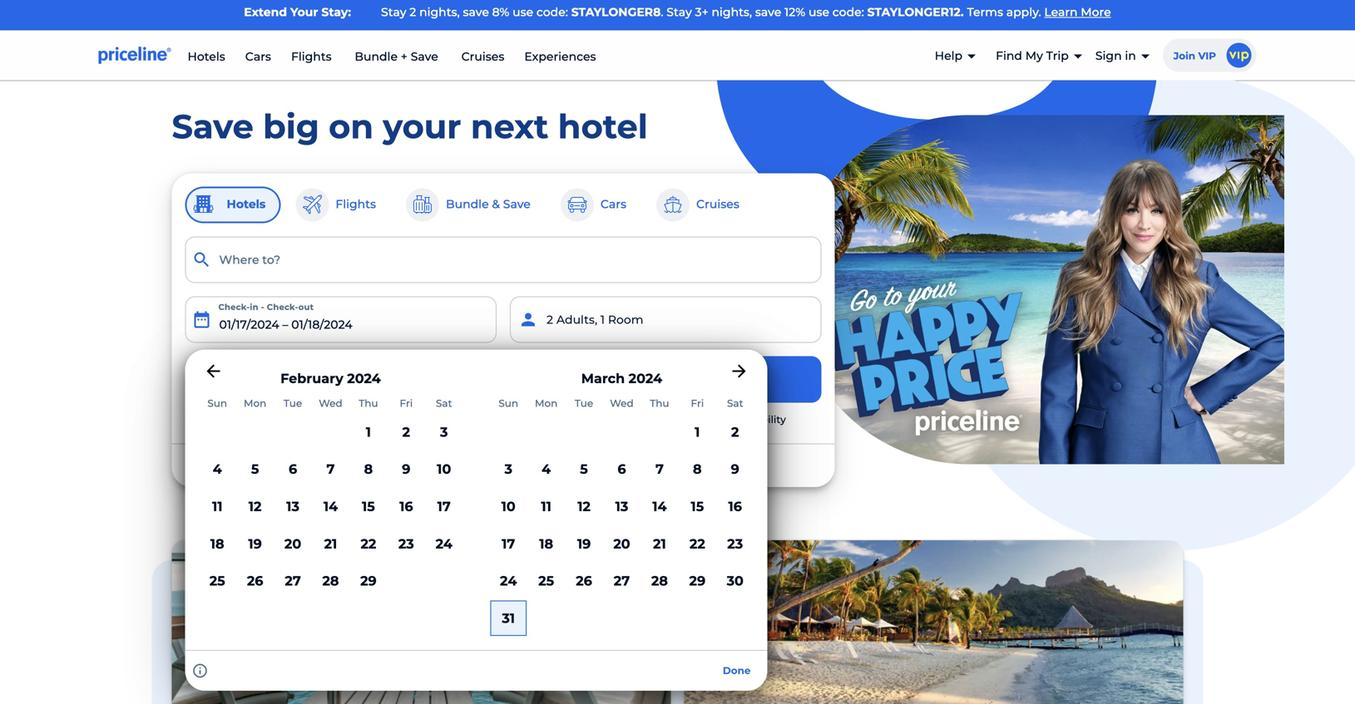 Task type: locate. For each thing, give the bounding box(es) containing it.
2 button
[[387, 414, 425, 451], [717, 414, 754, 451]]

0 horizontal spatial cruises
[[462, 50, 505, 64]]

12 for march
[[578, 499, 591, 515]]

your right of
[[420, 459, 446, 473]]

0 horizontal spatial 22
[[361, 536, 376, 552]]

0 vertical spatial 3
[[440, 424, 448, 441]]

0 horizontal spatial 28
[[322, 573, 339, 590]]

2 mon from the left
[[535, 398, 558, 410]]

2 16 from the left
[[729, 499, 742, 515]]

0 horizontal spatial 9 button
[[387, 451, 425, 488]]

save
[[411, 50, 438, 64], [172, 107, 254, 147], [503, 197, 531, 211], [276, 373, 305, 387]]

2 27 button from the left
[[603, 563, 641, 600]]

thu for february 2024
[[359, 398, 378, 410]]

29 for february 2024
[[360, 573, 377, 590]]

1 28 button from the left
[[312, 563, 350, 600]]

7 button right to
[[641, 451, 679, 488]]

1 vertical spatial 17
[[502, 536, 515, 552]]

3 button
[[425, 414, 463, 451], [490, 451, 528, 488]]

2 for february 2024
[[402, 424, 410, 441]]

thu up 'book a hotel with free cancellation for flexibility'
[[650, 398, 670, 410]]

16 down of
[[400, 499, 413, 515]]

1 2 button from the left
[[387, 414, 425, 451]]

20 for february
[[285, 536, 301, 552]]

1 22 from the left
[[361, 536, 376, 552]]

3 button up the hotels
[[425, 414, 463, 451]]

0 horizontal spatial 13
[[286, 499, 300, 515]]

1 vertical spatial hotels
[[227, 197, 266, 211]]

1 horizontal spatial 1
[[695, 424, 700, 441]]

5 button
[[236, 451, 274, 488], [565, 451, 603, 488]]

15 button for february 2024
[[350, 488, 387, 526]]

1 6 button from the left
[[274, 451, 312, 488]]

17 up 31
[[502, 536, 515, 552]]

17 button up 31
[[490, 526, 528, 563]]

1 horizontal spatial 16 button
[[717, 488, 754, 526]]

8 button left all
[[350, 451, 387, 488]]

2 11 button from the left
[[528, 488, 565, 526]]

your left hotel on the right bottom of page
[[647, 372, 679, 388]]

2 9 from the left
[[731, 462, 740, 478]]

0 horizontal spatial 16 button
[[387, 488, 425, 526]]

1 horizontal spatial 2024
[[629, 371, 663, 387]]

16
[[400, 499, 413, 515], [729, 499, 742, 515]]

save left 8%
[[463, 5, 489, 19]]

1 horizontal spatial 9 button
[[717, 451, 754, 488]]

26
[[247, 573, 263, 590], [576, 573, 592, 590]]

0 vertical spatial 10
[[437, 462, 451, 478]]

0 horizontal spatial 17
[[437, 499, 451, 515]]

5 for february
[[251, 462, 259, 478]]

1 15 from the left
[[362, 499, 375, 515]]

5 button for march
[[565, 451, 603, 488]]

2 8 button from the left
[[679, 451, 717, 488]]

0 horizontal spatial code:
[[537, 5, 568, 19]]

26 button
[[236, 563, 274, 600], [565, 563, 603, 600]]

0 horizontal spatial use
[[513, 5, 534, 19]]

hotels inside button
[[227, 197, 266, 211]]

0 horizontal spatial 3 button
[[425, 414, 463, 451]]

1 20 from the left
[[285, 536, 301, 552]]

17 button for february 2024
[[425, 488, 463, 526]]

thu down add a car
[[359, 398, 378, 410]]

stay up bundle + save link
[[381, 5, 407, 19]]

7 left all
[[327, 462, 335, 478]]

1 28 from the left
[[322, 573, 339, 590]]

cruises link
[[462, 50, 505, 64]]

1 use from the left
[[513, 5, 534, 19]]

6 for march
[[618, 462, 626, 478]]

sun for march
[[499, 398, 519, 410]]

23 button for march 2024
[[717, 526, 754, 563]]

23 button down of
[[387, 526, 425, 563]]

1 horizontal spatial mon
[[535, 398, 558, 410]]

13 for march
[[616, 499, 629, 515]]

0 horizontal spatial 17 button
[[425, 488, 463, 526]]

2 7 button from the left
[[641, 451, 679, 488]]

4
[[213, 462, 222, 478], [542, 462, 551, 478]]

17
[[437, 499, 451, 515], [502, 536, 515, 552]]

1 vertical spatial bundle + save
[[218, 373, 305, 387]]

17 for february 2024
[[437, 499, 451, 515]]

1 19 button from the left
[[236, 526, 274, 563]]

flights inside button
[[336, 197, 376, 211]]

21 for february
[[324, 536, 337, 552]]

2 6 button from the left
[[603, 451, 641, 488]]

flights down the on
[[336, 197, 376, 211]]

1 horizontal spatial 23
[[728, 536, 743, 552]]

0 vertical spatial book
[[546, 414, 572, 426]]

nights, right 3+
[[712, 5, 752, 19]]

1 vertical spatial 10
[[502, 499, 516, 515]]

1 horizontal spatial 21
[[653, 536, 666, 552]]

sun up book all of your hotels at once and save up to $625
[[499, 398, 519, 410]]

1 horizontal spatial 28 button
[[641, 563, 679, 600]]

0 horizontal spatial a
[[362, 374, 368, 386]]

1 horizontal spatial 17
[[502, 536, 515, 552]]

12 button
[[236, 488, 274, 526], [565, 488, 603, 526]]

your right the on
[[383, 107, 461, 147]]

23 button up 30 at the right bottom of the page
[[717, 526, 754, 563]]

2 29 button from the left
[[679, 563, 717, 600]]

0 horizontal spatial 21
[[324, 536, 337, 552]]

1 sun from the left
[[208, 398, 227, 410]]

0 horizontal spatial thu
[[359, 398, 378, 410]]

2 28 button from the left
[[641, 563, 679, 600]]

1 25 button from the left
[[198, 563, 236, 600]]

hotels
[[449, 459, 485, 473]]

2 28 from the left
[[652, 573, 668, 590]]

26 button for march
[[565, 563, 603, 600]]

2 20 button from the left
[[603, 526, 641, 563]]

14 button
[[312, 488, 350, 526], [641, 488, 679, 526]]

find your hotel
[[612, 372, 720, 388]]

2 button down show march 2024 icon
[[717, 414, 754, 451]]

2 25 from the left
[[539, 573, 554, 590]]

0 horizontal spatial 11
[[212, 499, 223, 515]]

0 horizontal spatial 19 button
[[236, 526, 274, 563]]

join vip
[[1174, 50, 1217, 62]]

28 button
[[312, 563, 350, 600], [641, 563, 679, 600]]

2024 right february
[[347, 371, 381, 387]]

25 button
[[198, 563, 236, 600], [528, 563, 565, 600]]

save down hotels link
[[172, 107, 254, 147]]

fri for february 2024
[[400, 398, 413, 410]]

save left 12%
[[756, 5, 782, 19]]

cruises
[[462, 50, 505, 64], [697, 197, 740, 211]]

0 horizontal spatial 29
[[360, 573, 377, 590]]

1 horizontal spatial stay
[[667, 5, 692, 19]]

wed down 'february 2024'
[[319, 398, 343, 410]]

10 button right of
[[425, 451, 463, 488]]

13 button for march
[[603, 488, 641, 526]]

27
[[285, 573, 301, 590], [614, 573, 630, 590]]

28
[[322, 573, 339, 590], [652, 573, 668, 590]]

1 vertical spatial find
[[612, 372, 643, 388]]

2 4 from the left
[[542, 462, 551, 478]]

2 19 from the left
[[577, 536, 591, 552]]

7 for march
[[656, 462, 664, 478]]

18 button for february
[[198, 526, 236, 563]]

1 8 button from the left
[[350, 451, 387, 488]]

2 fri from the left
[[691, 398, 704, 410]]

2 14 from the left
[[653, 499, 667, 515]]

book left all
[[354, 459, 385, 473]]

0 horizontal spatial 14
[[324, 499, 338, 515]]

21 button for march
[[641, 526, 679, 563]]

21 button for february
[[312, 526, 350, 563]]

2 21 from the left
[[653, 536, 666, 552]]

0 horizontal spatial mon
[[244, 398, 267, 410]]

24 button up 31
[[490, 563, 528, 600]]

1 horizontal spatial 5 button
[[565, 451, 603, 488]]

0 vertical spatial find
[[996, 49, 1023, 63]]

2 25 button from the left
[[528, 563, 565, 600]]

1 horizontal spatial wed
[[610, 398, 634, 410]]

hotel up the cars button in the top left of the page
[[558, 107, 648, 147]]

27 button
[[274, 563, 312, 600], [603, 563, 641, 600]]

tue for february 2024
[[284, 398, 302, 410]]

13
[[286, 499, 300, 515], [616, 499, 629, 515]]

1 horizontal spatial 19 button
[[565, 526, 603, 563]]

21 button
[[312, 526, 350, 563], [641, 526, 679, 563]]

a for car
[[362, 374, 368, 386]]

0 vertical spatial hotels
[[188, 50, 225, 64]]

0 horizontal spatial 6
[[289, 462, 297, 478]]

sat up the hotels
[[436, 398, 452, 410]]

show march 2024 image
[[729, 362, 749, 382]]

0 horizontal spatial 26
[[247, 573, 263, 590]]

2 12 from the left
[[578, 499, 591, 515]]

1 horizontal spatial 17 button
[[490, 526, 528, 563]]

fri up of
[[400, 398, 413, 410]]

4 button for march
[[528, 451, 565, 488]]

1 18 from the left
[[210, 536, 224, 552]]

a
[[362, 374, 368, 386], [575, 414, 581, 426]]

2 2 button from the left
[[717, 414, 754, 451]]

flights down extend your stay:
[[291, 50, 332, 64]]

0 vertical spatial bundle
[[355, 50, 398, 64]]

1 horizontal spatial 25 button
[[528, 563, 565, 600]]

5 for march
[[580, 462, 588, 478]]

1 20 button from the left
[[274, 526, 312, 563]]

2024 up the free
[[629, 371, 663, 387]]

mon
[[244, 398, 267, 410], [535, 398, 558, 410]]

1 horizontal spatial 14 button
[[641, 488, 679, 526]]

14
[[324, 499, 338, 515], [653, 499, 667, 515]]

fri for march 2024
[[691, 398, 704, 410]]

22 for february 2024
[[361, 536, 376, 552]]

1 horizontal spatial 11
[[541, 499, 552, 515]]

9 for february 2024
[[402, 462, 411, 478]]

tue down march
[[575, 398, 594, 410]]

8 left all
[[364, 462, 373, 478]]

sat up for
[[727, 398, 744, 410]]

1 8 from the left
[[364, 462, 373, 478]]

0 horizontal spatial 7
[[327, 462, 335, 478]]

3
[[440, 424, 448, 441], [505, 462, 513, 478]]

2 8 from the left
[[693, 462, 702, 478]]

book a hotel with free cancellation for flexibility
[[546, 414, 786, 426]]

2 sun from the left
[[499, 398, 519, 410]]

1 23 button from the left
[[387, 526, 425, 563]]

1 sat from the left
[[436, 398, 452, 410]]

1 button down add a car
[[350, 414, 387, 451]]

19 button for march 2024
[[565, 526, 603, 563]]

24 down the hotels
[[436, 536, 453, 552]]

1 for march 2024
[[695, 424, 700, 441]]

1 4 button from the left
[[198, 451, 236, 488]]

2 22 button from the left
[[679, 526, 717, 563]]

9 right all
[[402, 462, 411, 478]]

stay right . in the top left of the page
[[667, 5, 692, 19]]

bundle left february
[[218, 373, 262, 387]]

1 19 from the left
[[248, 536, 262, 552]]

23 down of
[[399, 536, 414, 552]]

2 wed from the left
[[610, 398, 634, 410]]

16 up 30 at the right bottom of the page
[[729, 499, 742, 515]]

1 13 button from the left
[[274, 488, 312, 526]]

code: right 12%
[[833, 5, 865, 19]]

1 horizontal spatial 24
[[500, 573, 517, 590]]

find inside "button"
[[612, 372, 643, 388]]

vip
[[1199, 50, 1217, 62]]

1 horizontal spatial 24 button
[[490, 563, 528, 600]]

1 vertical spatial bundle
[[446, 197, 489, 211]]

2 15 button from the left
[[679, 488, 717, 526]]

a left with
[[575, 414, 581, 426]]

1 horizontal spatial 14
[[653, 499, 667, 515]]

2 5 from the left
[[580, 462, 588, 478]]

10 button down book all of your hotels at once and save up to $625 link
[[490, 488, 528, 526]]

11 button
[[198, 488, 236, 526], [528, 488, 565, 526]]

2 11 from the left
[[541, 499, 552, 515]]

24
[[436, 536, 453, 552], [500, 573, 517, 590]]

2 18 button from the left
[[528, 526, 565, 563]]

2 21 button from the left
[[641, 526, 679, 563]]

use right 8%
[[513, 5, 534, 19]]

4 for february 2024
[[213, 462, 222, 478]]

10 right of
[[437, 462, 451, 478]]

1 horizontal spatial 21 button
[[641, 526, 679, 563]]

2 left flexibility
[[732, 424, 739, 441]]

1 fri from the left
[[400, 398, 413, 410]]

1 12 button from the left
[[236, 488, 274, 526]]

22
[[361, 536, 376, 552], [690, 536, 706, 552]]

1 11 button from the left
[[198, 488, 236, 526]]

10 button
[[425, 451, 463, 488], [490, 488, 528, 526]]

mon for february
[[244, 398, 267, 410]]

17 down the hotels
[[437, 499, 451, 515]]

0 horizontal spatial 25 button
[[198, 563, 236, 600]]

nights, left 8%
[[420, 5, 460, 19]]

save right &
[[503, 197, 531, 211]]

a left car
[[362, 374, 368, 386]]

0 vertical spatial your
[[290, 5, 318, 19]]

31 button
[[490, 600, 528, 638]]

1 27 button from the left
[[274, 563, 312, 600]]

10 down book all of your hotels at once and save up to $625 link
[[502, 499, 516, 515]]

1 horizontal spatial 12
[[578, 499, 591, 515]]

7 button left all
[[312, 451, 350, 488]]

2 7 from the left
[[656, 462, 664, 478]]

1 horizontal spatial 12 button
[[565, 488, 603, 526]]

31
[[502, 611, 515, 627]]

save inside bundle & save "button"
[[503, 197, 531, 211]]

0 horizontal spatial 28 button
[[312, 563, 350, 600]]

2 14 button from the left
[[641, 488, 679, 526]]

0 vertical spatial a
[[362, 374, 368, 386]]

0 horizontal spatial sun
[[208, 398, 227, 410]]

book
[[546, 414, 572, 426], [354, 459, 385, 473]]

3 up book all of your hotels at once and save up to $625
[[440, 424, 448, 441]]

Check-in - Check-out field
[[185, 297, 497, 343]]

2
[[410, 5, 416, 19], [402, 424, 410, 441], [732, 424, 739, 441]]

0 horizontal spatial 9
[[402, 462, 411, 478]]

1 horizontal spatial code:
[[833, 5, 865, 19]]

1 horizontal spatial 27 button
[[603, 563, 641, 600]]

bundle left &
[[446, 197, 489, 211]]

24 button
[[425, 526, 463, 563], [490, 563, 528, 600]]

23 up 30 at the right bottom of the page
[[728, 536, 743, 552]]

1 14 from the left
[[324, 499, 338, 515]]

1 down add a car
[[366, 424, 371, 441]]

fri up "cancellation"
[[691, 398, 704, 410]]

1 horizontal spatial 15
[[691, 499, 704, 515]]

29 for march 2024
[[689, 573, 706, 590]]

2 4 button from the left
[[528, 451, 565, 488]]

sign
[[1096, 49, 1122, 63]]

1 7 from the left
[[327, 462, 335, 478]]

sign in button
[[1096, 35, 1150, 78]]

march
[[582, 371, 625, 387]]

2 23 from the left
[[728, 536, 743, 552]]

10 for march 2024
[[502, 499, 516, 515]]

2 12 button from the left
[[565, 488, 603, 526]]

staylonger12.
[[868, 5, 964, 19]]

trip
[[1047, 49, 1069, 63]]

0 horizontal spatial 12
[[249, 499, 262, 515]]

19
[[248, 536, 262, 552], [577, 536, 591, 552]]

28 for february
[[322, 573, 339, 590]]

find left the my
[[996, 49, 1023, 63]]

stay:
[[322, 5, 351, 19]]

1 vertical spatial a
[[575, 414, 581, 426]]

0 horizontal spatial 27 button
[[274, 563, 312, 600]]

1 12 from the left
[[249, 499, 262, 515]]

1 27 from the left
[[285, 573, 301, 590]]

+ left february
[[266, 373, 273, 387]]

1 5 button from the left
[[236, 451, 274, 488]]

28 for march
[[652, 573, 668, 590]]

your left the stay:
[[290, 5, 318, 19]]

2 button for february 2024
[[387, 414, 425, 451]]

7 button for february
[[312, 451, 350, 488]]

16 button
[[387, 488, 425, 526], [717, 488, 754, 526]]

1 1 from the left
[[366, 424, 371, 441]]

0 horizontal spatial 14 button
[[312, 488, 350, 526]]

0 horizontal spatial 24 button
[[425, 526, 463, 563]]

1 26 from the left
[[247, 573, 263, 590]]

tue
[[284, 398, 302, 410], [575, 398, 594, 410]]

10
[[437, 462, 451, 478], [502, 499, 516, 515]]

3 button for march 2024
[[490, 451, 528, 488]]

1 wed from the left
[[319, 398, 343, 410]]

2024 for march 2024
[[629, 371, 663, 387]]

2 16 button from the left
[[717, 488, 754, 526]]

5
[[251, 462, 259, 478], [580, 462, 588, 478]]

book up and
[[546, 414, 572, 426]]

1 vertical spatial flights
[[336, 197, 376, 211]]

7 right "$625" at the bottom left
[[656, 462, 664, 478]]

2 18 from the left
[[539, 536, 553, 552]]

25 for march 2024
[[539, 573, 554, 590]]

save left up
[[561, 459, 588, 473]]

nights,
[[420, 5, 460, 19], [712, 5, 752, 19]]

0 horizontal spatial find
[[612, 372, 643, 388]]

9 button left the hotels
[[387, 451, 425, 488]]

25 for february 2024
[[209, 573, 225, 590]]

17 for march 2024
[[502, 536, 515, 552]]

0 horizontal spatial 5 button
[[236, 451, 274, 488]]

16 button down of
[[387, 488, 425, 526]]

11
[[212, 499, 223, 515], [541, 499, 552, 515]]

20 for march
[[614, 536, 631, 552]]

27 button for march
[[603, 563, 641, 600]]

9 button down for
[[717, 451, 754, 488]]

0 horizontal spatial 10 button
[[425, 451, 463, 488]]

flights
[[291, 50, 332, 64], [336, 197, 376, 211]]

wed
[[319, 398, 343, 410], [610, 398, 634, 410]]

wed up with
[[610, 398, 634, 410]]

0 horizontal spatial 10
[[437, 462, 451, 478]]

find for find your hotel
[[612, 372, 643, 388]]

mon for march
[[535, 398, 558, 410]]

use
[[513, 5, 534, 19], [809, 5, 830, 19]]

1 horizontal spatial 25
[[539, 573, 554, 590]]

1 1 button from the left
[[350, 414, 387, 451]]

4 button
[[198, 451, 236, 488], [528, 451, 565, 488]]

1 horizontal spatial 16
[[729, 499, 742, 515]]

1 button
[[350, 414, 387, 451], [679, 414, 717, 451]]

1 5 from the left
[[251, 462, 259, 478]]

1 26 button from the left
[[236, 563, 274, 600]]

thu
[[359, 398, 378, 410], [650, 398, 670, 410]]

27 for february
[[285, 573, 301, 590]]

1 thu from the left
[[359, 398, 378, 410]]

save left add
[[276, 373, 305, 387]]

2 up of
[[402, 424, 410, 441]]

1 horizontal spatial 26
[[576, 573, 592, 590]]

1 18 button from the left
[[198, 526, 236, 563]]

find inside dropdown button
[[996, 49, 1023, 63]]

3 right at
[[505, 462, 513, 478]]

tue down february
[[284, 398, 302, 410]]

bundle right flights link
[[355, 50, 398, 64]]

hotels
[[188, 50, 225, 64], [227, 197, 266, 211]]

13 for february
[[286, 499, 300, 515]]

17 button for march 2024
[[490, 526, 528, 563]]

2 26 from the left
[[576, 573, 592, 590]]

your
[[290, 5, 318, 19], [647, 372, 679, 388]]

0 horizontal spatial 24
[[436, 536, 453, 552]]

priceline.com home image
[[99, 46, 171, 65]]

26 button for february
[[236, 563, 274, 600]]

save big on your next hotel
[[172, 107, 648, 147]]

17 button down the hotels
[[425, 488, 463, 526]]

1 code: from the left
[[537, 5, 568, 19]]

use right 12%
[[809, 5, 830, 19]]

2 29 from the left
[[689, 573, 706, 590]]

0 vertical spatial 24
[[436, 536, 453, 552]]

1 29 button from the left
[[350, 563, 387, 600]]

2 20 from the left
[[614, 536, 631, 552]]

help
[[935, 49, 963, 63]]

8 button down "cancellation"
[[679, 451, 717, 488]]

2 26 button from the left
[[565, 563, 603, 600]]

your
[[383, 107, 461, 147], [420, 459, 446, 473]]

3 button left and
[[490, 451, 528, 488]]

1
[[366, 424, 371, 441], [695, 424, 700, 441]]

2 stay from the left
[[667, 5, 692, 19]]

7
[[327, 462, 335, 478], [656, 462, 664, 478]]

1 button left for
[[679, 414, 717, 451]]

0 horizontal spatial 23
[[399, 536, 414, 552]]

2 6 from the left
[[618, 462, 626, 478]]

1 14 button from the left
[[312, 488, 350, 526]]

1 horizontal spatial 4 button
[[528, 451, 565, 488]]

1 13 from the left
[[286, 499, 300, 515]]

0 horizontal spatial 5
[[251, 462, 259, 478]]

cruises button
[[655, 187, 755, 224]]

1 15 button from the left
[[350, 488, 387, 526]]

2 sat from the left
[[727, 398, 744, 410]]

1 for february 2024
[[366, 424, 371, 441]]

sun down the show january 2024 icon
[[208, 398, 227, 410]]

code: up experiences
[[537, 5, 568, 19]]

6 button
[[274, 451, 312, 488], [603, 451, 641, 488]]

hotel left with
[[583, 414, 609, 426]]

2 1 button from the left
[[679, 414, 717, 451]]

1 21 from the left
[[324, 536, 337, 552]]

1 16 button from the left
[[387, 488, 425, 526]]

24 button down the hotels
[[425, 526, 463, 563]]

24 up 31
[[500, 573, 517, 590]]

find
[[996, 49, 1023, 63], [612, 372, 643, 388]]

0 horizontal spatial 11 button
[[198, 488, 236, 526]]

0 horizontal spatial 21 button
[[312, 526, 350, 563]]

2 button up of
[[387, 414, 425, 451]]

1 horizontal spatial bundle + save
[[352, 50, 442, 64]]

14 button for february
[[312, 488, 350, 526]]

a for hotel
[[575, 414, 581, 426]]

1 horizontal spatial 4
[[542, 462, 551, 478]]

16 button up 30 at the right bottom of the page
[[717, 488, 754, 526]]

1 left for
[[695, 424, 700, 441]]

18 button for march
[[528, 526, 565, 563]]

0 horizontal spatial 3
[[440, 424, 448, 441]]

1 9 button from the left
[[387, 451, 425, 488]]

1 23 from the left
[[399, 536, 414, 552]]

1 4 from the left
[[213, 462, 222, 478]]

11 button for february 2024
[[198, 488, 236, 526]]

2 2024 from the left
[[629, 371, 663, 387]]

2 15 from the left
[[691, 499, 704, 515]]

2 1 from the left
[[695, 424, 700, 441]]

1 horizontal spatial 27
[[614, 573, 630, 590]]

1 6 from the left
[[289, 462, 297, 478]]

9 down for
[[731, 462, 740, 478]]

0 horizontal spatial 23 button
[[387, 526, 425, 563]]

2 horizontal spatial bundle
[[446, 197, 489, 211]]

your inside "button"
[[647, 372, 679, 388]]

19 for february 2024
[[248, 536, 262, 552]]

+ up save big on your next hotel
[[401, 50, 408, 64]]

code:
[[537, 5, 568, 19], [833, 5, 865, 19]]

1 vertical spatial book
[[354, 459, 385, 473]]

None field
[[185, 237, 822, 283]]

find up with
[[612, 372, 643, 388]]

8 down "cancellation"
[[693, 462, 702, 478]]

types of travel tab list
[[185, 187, 822, 224]]



Task type: describe. For each thing, give the bounding box(es) containing it.
16 button for march 2024
[[717, 488, 754, 526]]

6 button for february
[[274, 451, 312, 488]]

21 for march
[[653, 536, 666, 552]]

12%
[[785, 5, 806, 19]]

4 button for february
[[198, 451, 236, 488]]

22 button for february 2024
[[350, 526, 387, 563]]

8 for february 2024
[[364, 462, 373, 478]]

find your hotel button
[[510, 357, 822, 403]]

2 horizontal spatial save
[[756, 5, 782, 19]]

vip badge icon image
[[1227, 43, 1252, 68]]

find for find my trip
[[996, 49, 1023, 63]]

10 for february 2024
[[437, 462, 451, 478]]

done button
[[713, 658, 761, 685]]

experiences
[[525, 50, 596, 64]]

1 horizontal spatial save
[[561, 459, 588, 473]]

next
[[471, 107, 549, 147]]

car
[[371, 374, 387, 386]]

15 for february 2024
[[362, 499, 375, 515]]

flexibility
[[741, 414, 786, 426]]

my
[[1026, 49, 1044, 63]]

23 for february 2024
[[399, 536, 414, 552]]

5 button for february
[[236, 451, 274, 488]]

13 button for february
[[274, 488, 312, 526]]

all
[[388, 459, 402, 473]]

28 button for march
[[641, 563, 679, 600]]

to
[[610, 459, 622, 473]]

cars link
[[245, 50, 271, 64]]

15 for march 2024
[[691, 499, 704, 515]]

11 for march
[[541, 499, 552, 515]]

0 horizontal spatial bundle
[[218, 373, 262, 387]]

12 button for march
[[565, 488, 603, 526]]

show january 2024 image
[[203, 362, 223, 382]]

2 up bundle + save link
[[410, 5, 416, 19]]

15 button for march 2024
[[679, 488, 717, 526]]

learn
[[1045, 5, 1078, 19]]

8%
[[492, 5, 510, 19]]

2 code: from the left
[[833, 5, 865, 19]]

cancellation
[[660, 414, 722, 426]]

cruises inside button
[[697, 197, 740, 211]]

add a car
[[335, 374, 387, 386]]

1 horizontal spatial bundle
[[355, 50, 398, 64]]

experiences link
[[525, 50, 596, 64]]

1 button for march 2024
[[679, 414, 717, 451]]

27 button for february
[[274, 563, 312, 600]]

3 for march 2024
[[505, 462, 513, 478]]

2 for march 2024
[[732, 424, 739, 441]]

0 vertical spatial flights
[[291, 50, 332, 64]]

2 nights, from the left
[[712, 5, 752, 19]]

help button
[[935, 35, 976, 78]]

8 button for march 2024
[[679, 451, 717, 488]]

once
[[503, 459, 532, 473]]

sun for february
[[208, 398, 227, 410]]

1 stay from the left
[[381, 5, 407, 19]]

3+
[[695, 5, 709, 19]]

your for hotels
[[420, 459, 446, 473]]

hotel
[[682, 372, 720, 388]]

12 for february
[[249, 499, 262, 515]]

traveler selection text field
[[510, 297, 822, 343]]

.
[[661, 5, 664, 19]]

12 button for february
[[236, 488, 274, 526]]

wed for february
[[319, 398, 343, 410]]

3 for february 2024
[[440, 424, 448, 441]]

16 for march 2024
[[729, 499, 742, 515]]

sign in
[[1096, 49, 1137, 63]]

book all of your hotels at once and save up to $625 link
[[354, 458, 653, 474]]

join vip link
[[1163, 39, 1262, 72]]

26 for february
[[247, 573, 263, 590]]

10 button for march 2024
[[490, 488, 528, 526]]

4 for march 2024
[[542, 462, 551, 478]]

24 button for february 2024
[[425, 526, 463, 563]]

hotels button
[[185, 187, 281, 224]]

flights link
[[291, 50, 332, 64]]

cars inside the cars button
[[601, 197, 627, 211]]

thu for march 2024
[[650, 398, 670, 410]]

bundle + save link
[[352, 50, 442, 64]]

bundle & save
[[446, 197, 531, 211]]

with
[[612, 414, 635, 426]]

16 for february 2024
[[400, 499, 413, 515]]

1 button for february 2024
[[350, 414, 387, 451]]

add
[[337, 374, 359, 386]]

flights button
[[294, 187, 391, 224]]

19 for march 2024
[[577, 536, 591, 552]]

9 button for march 2024
[[717, 451, 754, 488]]

27 for march
[[614, 573, 630, 590]]

0 vertical spatial bundle + save
[[352, 50, 442, 64]]

7 button for march
[[641, 451, 679, 488]]

22 for march 2024
[[690, 536, 706, 552]]

16 button for february 2024
[[387, 488, 425, 526]]

24 for february 2024
[[436, 536, 453, 552]]

book all of your hotels at once and save up to $625
[[354, 459, 653, 473]]

7 for february
[[327, 462, 335, 478]]

book for book a hotel with free cancellation for flexibility
[[546, 414, 572, 426]]

apply.
[[1007, 5, 1042, 19]]

your for find
[[647, 372, 679, 388]]

and
[[535, 459, 558, 473]]

wed for march
[[610, 398, 634, 410]]

6 button for march
[[603, 451, 641, 488]]

free
[[638, 414, 657, 426]]

10 button for february 2024
[[425, 451, 463, 488]]

february 2024
[[281, 371, 381, 387]]

bundle inside "button"
[[446, 197, 489, 211]]

march 2024
[[582, 371, 663, 387]]

22 button for march 2024
[[679, 526, 717, 563]]

more
[[1081, 5, 1112, 19]]

find my trip button
[[996, 35, 1083, 78]]

30 button
[[717, 563, 754, 600]]

your for extend
[[290, 5, 318, 19]]

0 vertical spatial cars
[[245, 50, 271, 64]]

0 horizontal spatial hotels
[[188, 50, 225, 64]]

in
[[1125, 49, 1137, 63]]

staylonger8
[[572, 5, 661, 19]]

&
[[492, 197, 500, 211]]

Where to? field
[[185, 237, 822, 283]]

14 button for march
[[641, 488, 679, 526]]

$625
[[625, 459, 653, 473]]

23 button for february 2024
[[387, 526, 425, 563]]

save left the cruises link
[[411, 50, 438, 64]]

29 button for march 2024
[[679, 563, 717, 600]]

18 for march 2024
[[539, 536, 553, 552]]

extend your stay:
[[244, 5, 351, 19]]

at
[[488, 459, 500, 473]]

find my trip
[[996, 49, 1069, 63]]

0 vertical spatial +
[[401, 50, 408, 64]]

of
[[405, 459, 416, 473]]

23 for march 2024
[[728, 536, 743, 552]]

february
[[281, 371, 344, 387]]

26 for march
[[576, 573, 592, 590]]

bundle & save button
[[404, 187, 546, 224]]

book for book all of your hotels at once and save up to $625
[[354, 459, 385, 473]]

20 button for march
[[603, 526, 641, 563]]

11 button for march 2024
[[528, 488, 565, 526]]

done
[[723, 665, 751, 678]]

extend
[[244, 5, 287, 19]]

join
[[1174, 50, 1196, 62]]

0 vertical spatial cruises
[[462, 50, 505, 64]]

30
[[727, 573, 744, 590]]

0 horizontal spatial save
[[463, 5, 489, 19]]

stay 2 nights, save 8% use code: staylonger8 . stay 3+ nights, save 12% use code: staylonger12. terms apply. learn more
[[381, 5, 1112, 19]]

1 vertical spatial hotel
[[583, 414, 609, 426]]

28 button for february
[[312, 563, 350, 600]]

24 button for march 2024
[[490, 563, 528, 600]]

terms
[[967, 5, 1004, 19]]

hotels link
[[188, 50, 225, 64]]

6 for february
[[289, 462, 297, 478]]

0 vertical spatial hotel
[[558, 107, 648, 147]]

9 button for february 2024
[[387, 451, 425, 488]]

20 button for february
[[274, 526, 312, 563]]

up
[[591, 459, 607, 473]]

1 nights, from the left
[[420, 5, 460, 19]]

big
[[263, 107, 319, 147]]

tue for march 2024
[[575, 398, 594, 410]]

cars button
[[559, 187, 642, 224]]

14 for march
[[653, 499, 667, 515]]

your for next
[[383, 107, 461, 147]]

2 button for march 2024
[[717, 414, 754, 451]]

for
[[724, 414, 738, 426]]

on
[[329, 107, 374, 147]]

25 button for march 2024
[[528, 563, 565, 600]]

9 for march 2024
[[731, 462, 740, 478]]

1 vertical spatial +
[[266, 373, 273, 387]]

2 use from the left
[[809, 5, 830, 19]]

3 button for february 2024
[[425, 414, 463, 451]]



Task type: vqa. For each thing, say whether or not it's contained in the screenshot.
12 button
yes



